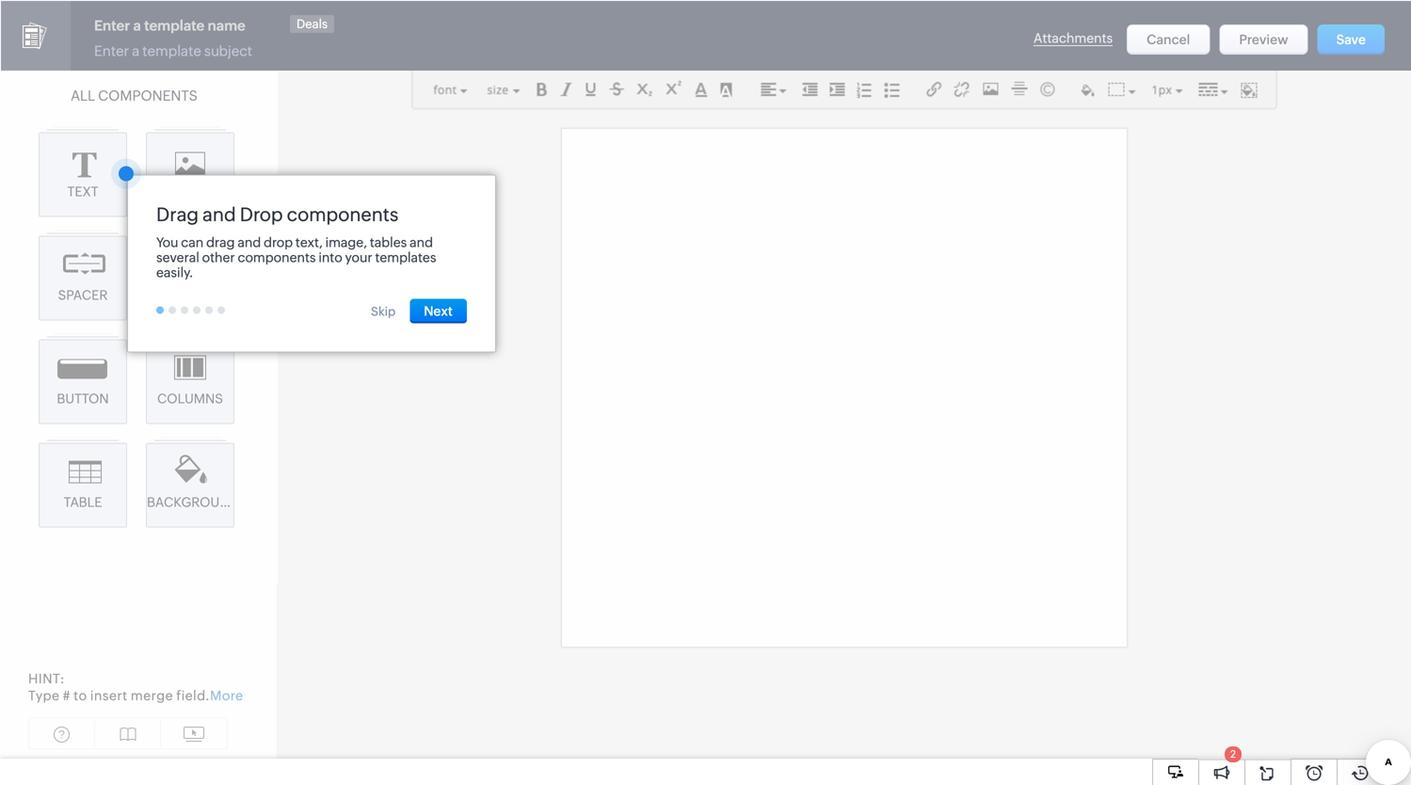 Task type: describe. For each thing, give the bounding box(es) containing it.
0 horizontal spatial and
[[203, 204, 236, 225]]

tables
[[370, 235, 407, 250]]

your
[[345, 250, 372, 265]]

deals
[[297, 17, 328, 31]]

image+text link
[[146, 236, 234, 321]]

Enter a template name text field
[[89, 14, 385, 32]]

can
[[181, 235, 204, 250]]

all components
[[71, 88, 198, 104]]

attachments for enter a template name text field
[[1034, 30, 1113, 46]]

next link
[[410, 299, 467, 323]]

drag
[[156, 204, 199, 225]]

templates
[[375, 250, 436, 265]]

table
[[64, 495, 102, 510]]

text,
[[296, 235, 323, 250]]

skip
[[371, 305, 396, 319]]

components
[[98, 88, 198, 104]]

image,
[[325, 235, 367, 250]]

into
[[319, 250, 342, 265]]

button
[[57, 391, 109, 406]]

spacer
[[58, 288, 108, 303]]

drag and drop components you can drag and drop text, image, tables and several other components into your templates easily.
[[156, 204, 436, 280]]

text link
[[39, 132, 127, 217]]



Task type: vqa. For each thing, say whether or not it's contained in the screenshot.
Meetings link
no



Task type: locate. For each thing, give the bounding box(es) containing it.
Enter a template name text field
[[89, 15, 292, 37]]

easily.
[[156, 265, 193, 280]]

columns
[[157, 391, 223, 406]]

None button
[[1131, 19, 1214, 49], [1222, 19, 1310, 49], [1127, 24, 1210, 55], [1220, 24, 1308, 55], [1318, 24, 1385, 55], [1131, 19, 1214, 49], [1222, 19, 1310, 49], [1127, 24, 1210, 55], [1220, 24, 1308, 55], [1318, 24, 1385, 55]]

and right tables
[[410, 235, 433, 250]]

Enter a template subject text field
[[89, 43, 278, 61]]

0 vertical spatial components
[[287, 204, 399, 225]]

several
[[156, 250, 199, 265]]

attachments for enter a template name text box
[[1038, 24, 1117, 39]]

drag
[[206, 235, 235, 250]]

components up image,
[[287, 204, 399, 225]]

drop
[[264, 235, 293, 250]]

text
[[67, 184, 98, 199]]

2 horizontal spatial and
[[410, 235, 433, 250]]

all
[[71, 88, 95, 104]]

button link
[[39, 339, 127, 424]]

background link
[[146, 443, 239, 528]]

1 vertical spatial components
[[238, 250, 316, 265]]

you
[[156, 235, 178, 250]]

drop
[[240, 204, 283, 225]]

columns link
[[146, 339, 234, 424]]

other
[[202, 250, 235, 265]]

and
[[203, 204, 236, 225], [238, 235, 261, 250], [410, 235, 433, 250]]

background
[[147, 495, 239, 510]]

image+text
[[151, 288, 230, 303]]

1 horizontal spatial and
[[238, 235, 261, 250]]

table link
[[39, 443, 127, 528]]

save
[[1337, 26, 1366, 41]]

spacer link
[[39, 236, 127, 321]]

2
[[1231, 749, 1236, 760]]

skip link
[[371, 305, 396, 319]]

attachments
[[1038, 24, 1117, 39], [1034, 30, 1113, 46]]

components down drop
[[238, 250, 316, 265]]

components
[[287, 204, 399, 225], [238, 250, 316, 265]]

and up drag
[[203, 204, 236, 225]]

next
[[424, 304, 453, 319]]

and right drag
[[238, 235, 261, 250]]



